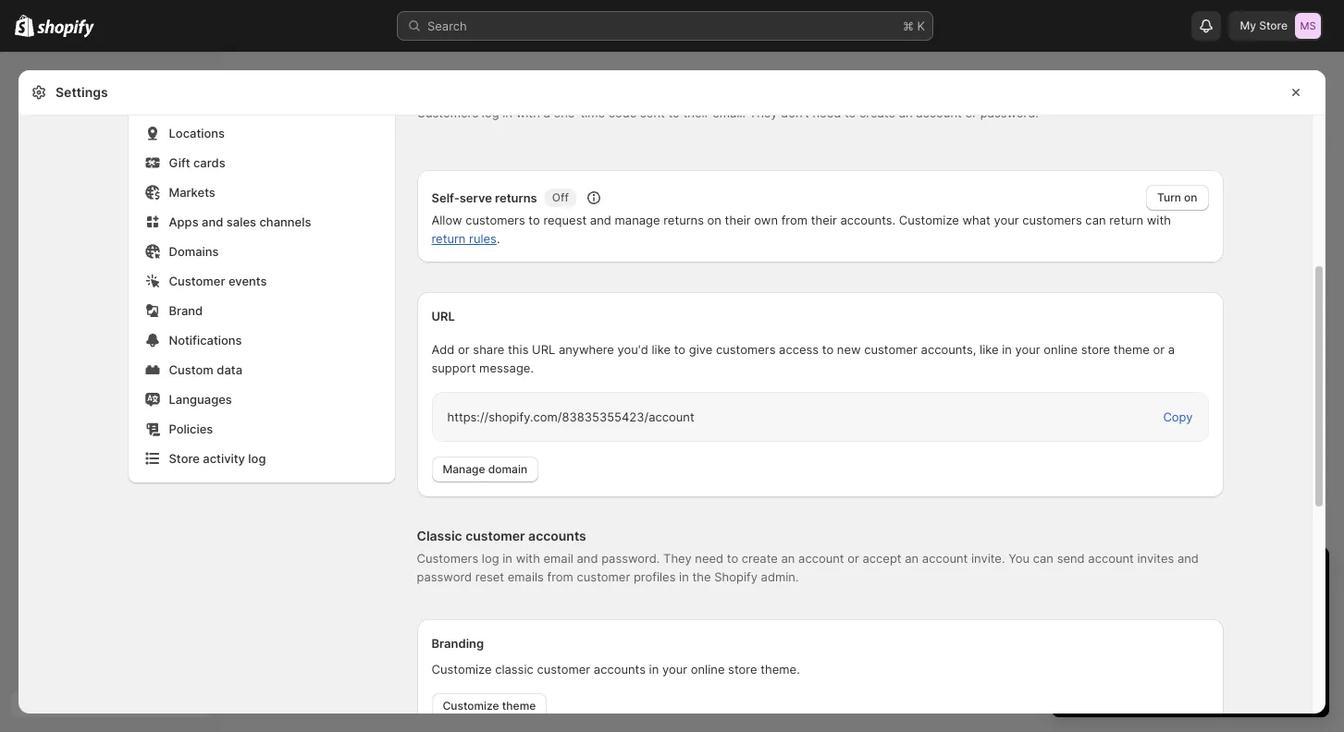 Task type: locate. For each thing, give the bounding box(es) containing it.
customers
[[417, 106, 479, 120], [417, 552, 479, 566]]

from
[[782, 213, 808, 228], [547, 570, 574, 585]]

what
[[963, 213, 991, 228]]

1 horizontal spatial return
[[1110, 213, 1144, 228]]

store activity log
[[169, 452, 266, 466]]

can inside 'classic customer accounts customers log in with email and password. they need to create an account or accept an account invite. you can send account invites and password reset emails from customer profiles in the shopify admin.'
[[1034, 552, 1054, 566]]

1 horizontal spatial url
[[532, 342, 556, 357]]

customize down the branding
[[432, 663, 492, 677]]

copy button
[[1153, 402, 1205, 433]]

log
[[482, 106, 499, 120], [248, 452, 266, 466], [482, 552, 499, 566]]

domains link
[[139, 239, 384, 265]]

password
[[417, 570, 472, 585]]

classic customer accounts customers log in with email and password. they need to create an account or accept an account invite. you can send account invites and password reset emails from customer profiles in the shopify admin.
[[417, 528, 1199, 585]]

a down the select a plan to extend your shopify trial for just $1/month for your first 3 months.
[[1193, 679, 1200, 693]]

1 vertical spatial password.
[[602, 552, 660, 566]]

message.
[[480, 361, 534, 376]]

an
[[899, 106, 913, 120], [782, 552, 795, 566], [905, 552, 919, 566]]

store inside store activity log link
[[169, 452, 200, 466]]

1 vertical spatial select
[[1157, 679, 1190, 693]]

with
[[516, 106, 540, 120], [1147, 213, 1172, 228], [516, 552, 540, 566]]

the
[[693, 570, 711, 585]]

1 horizontal spatial on
[[1185, 191, 1198, 205]]

0 horizontal spatial return
[[432, 231, 466, 246]]

2 like from the left
[[980, 342, 999, 357]]

select for select a plan
[[1157, 679, 1190, 693]]

2 horizontal spatial customers
[[1023, 213, 1083, 228]]

1 horizontal spatial they
[[749, 106, 778, 120]]

1 horizontal spatial online
[[1044, 342, 1078, 357]]

turn on
[[1158, 191, 1198, 205]]

with inside allow customers to request and manage returns on their own from their accounts. customize what your customers can return with return rules .
[[1147, 213, 1172, 228]]

0 vertical spatial store
[[1260, 19, 1288, 32]]

0 vertical spatial plan
[[1120, 627, 1144, 642]]

and right request
[[590, 213, 612, 228]]

1 like from the left
[[652, 342, 671, 357]]

add
[[432, 342, 455, 357]]

select inside the select a plan to extend your shopify trial for just $1/month for your first 3 months.
[[1071, 627, 1106, 642]]

1 vertical spatial from
[[547, 570, 574, 585]]

sent
[[640, 106, 665, 120]]

0 horizontal spatial plan
[[1120, 627, 1144, 642]]

shopify image
[[37, 19, 95, 38]]

1 horizontal spatial trial
[[1280, 627, 1301, 642]]

need up the the
[[695, 552, 724, 566]]

account left invite.
[[923, 552, 968, 566]]

off
[[552, 191, 569, 205]]

a left one-
[[544, 106, 551, 120]]

1 vertical spatial customize
[[432, 663, 492, 677]]

log up "reset"
[[482, 552, 499, 566]]

account
[[916, 106, 962, 120], [799, 552, 845, 566], [923, 552, 968, 566], [1089, 552, 1135, 566]]

0 vertical spatial trial
[[1233, 565, 1265, 587]]

customize for customize theme
[[443, 700, 499, 714]]

sales
[[227, 215, 256, 230]]

in inside add or share this url anywhere you'd like to give customers access to new customer accounts, like in your online store theme or a support message.
[[1003, 342, 1012, 357]]

like right you'd
[[652, 342, 671, 357]]

turn on button
[[1147, 185, 1209, 211]]

2 vertical spatial log
[[482, 552, 499, 566]]

1 vertical spatial they
[[664, 552, 692, 566]]

0 vertical spatial url
[[432, 309, 455, 324]]

customers
[[466, 213, 525, 228], [1023, 213, 1083, 228], [716, 342, 776, 357]]

classic
[[417, 528, 462, 544]]

0 horizontal spatial shopify
[[715, 570, 758, 585]]

self-
[[432, 191, 460, 205]]

1 vertical spatial 3
[[1244, 646, 1252, 661]]

0 vertical spatial online
[[1044, 342, 1078, 357]]

allow
[[432, 213, 462, 228]]

customize left what at the top right of page
[[899, 213, 960, 228]]

1 customers from the top
[[417, 106, 479, 120]]

from inside allow customers to request and manage returns on their own from their accounts. customize what your customers can return with return rules .
[[782, 213, 808, 228]]

1 vertical spatial store
[[169, 452, 200, 466]]

select up just
[[1071, 627, 1106, 642]]

gift
[[169, 155, 190, 170]]

1 vertical spatial returns
[[664, 213, 704, 228]]

manage
[[615, 213, 660, 228]]

and inside allow customers to request and manage returns on their own from their accounts. customize what your customers can return with return rules .
[[590, 213, 612, 228]]

create
[[860, 106, 896, 120], [742, 552, 778, 566]]

1 vertical spatial plan
[[1203, 679, 1225, 693]]

languages
[[169, 392, 232, 407]]

0 horizontal spatial customers
[[466, 213, 525, 228]]

0 vertical spatial customize
[[899, 213, 960, 228]]

0 vertical spatial 3
[[1071, 565, 1083, 587]]

customize down classic
[[443, 700, 499, 714]]

online
[[1044, 342, 1078, 357], [691, 663, 725, 677]]

shopify up months.
[[1233, 627, 1276, 642]]

0 horizontal spatial accounts
[[529, 528, 587, 544]]

customize inside allow customers to request and manage returns on their own from their accounts. customize what your customers can return with return rules .
[[899, 213, 960, 228]]

0 vertical spatial they
[[749, 106, 778, 120]]

account right send
[[1089, 552, 1135, 566]]

1 vertical spatial store
[[728, 663, 758, 677]]

1 horizontal spatial need
[[813, 106, 842, 120]]

0 horizontal spatial store
[[169, 452, 200, 466]]

store activity log link
[[139, 446, 384, 472]]

3 inside the select a plan to extend your shopify trial for just $1/month for your first 3 months.
[[1244, 646, 1252, 661]]

customer inside add or share this url anywhere you'd like to give customers access to new customer accounts, like in your online store theme or a support message.
[[865, 342, 918, 357]]

1 vertical spatial trial
[[1280, 627, 1301, 642]]

1 horizontal spatial 3
[[1244, 646, 1252, 661]]

0 horizontal spatial need
[[695, 552, 724, 566]]

0 vertical spatial from
[[782, 213, 808, 228]]

1 horizontal spatial theme
[[1114, 342, 1150, 357]]

request
[[544, 213, 587, 228]]

0 horizontal spatial returns
[[495, 191, 537, 205]]

from down email
[[547, 570, 574, 585]]

customer up "reset"
[[466, 528, 525, 544]]

customers right give
[[716, 342, 776, 357]]

customers inside 'classic customer accounts customers log in with email and password. they need to create an account or accept an account invite. you can send account invites and password reset emails from customer profiles in the shopify admin.'
[[417, 552, 479, 566]]

just
[[1090, 646, 1110, 661]]

1 vertical spatial with
[[1147, 213, 1172, 228]]

1 horizontal spatial plan
[[1203, 679, 1225, 693]]

trial
[[1233, 565, 1265, 587], [1280, 627, 1301, 642]]

1 horizontal spatial store
[[1082, 342, 1111, 357]]

theme
[[1114, 342, 1150, 357], [502, 700, 536, 714]]

you
[[1009, 552, 1030, 566]]

accounts,
[[921, 342, 977, 357]]

accounts
[[529, 528, 587, 544], [594, 663, 646, 677]]

1 horizontal spatial from
[[782, 213, 808, 228]]

their left own
[[725, 213, 751, 228]]

customers up self-
[[417, 106, 479, 120]]

they
[[749, 106, 778, 120], [664, 552, 692, 566]]

0 vertical spatial accounts
[[529, 528, 587, 544]]

to
[[669, 106, 680, 120], [845, 106, 856, 120], [529, 213, 540, 228], [674, 342, 686, 357], [823, 342, 834, 357], [727, 552, 739, 566], [1147, 627, 1159, 642]]

0 horizontal spatial password.
[[602, 552, 660, 566]]

with down turn
[[1147, 213, 1172, 228]]

they up profiles
[[664, 552, 692, 566]]

with up emails
[[516, 552, 540, 566]]

1 vertical spatial customers
[[417, 552, 479, 566]]

store
[[1082, 342, 1111, 357], [728, 663, 758, 677]]

for left just
[[1071, 646, 1087, 661]]

1 vertical spatial on
[[708, 213, 722, 228]]

on right turn
[[1185, 191, 1198, 205]]

1 horizontal spatial like
[[980, 342, 999, 357]]

2 for from the left
[[1171, 646, 1187, 661]]

3 inside dropdown button
[[1071, 565, 1083, 587]]

url
[[432, 309, 455, 324], [532, 342, 556, 357]]

rules
[[469, 231, 497, 246]]

1 vertical spatial create
[[742, 552, 778, 566]]

0 horizontal spatial 3
[[1071, 565, 1083, 587]]

log down policies 'link'
[[248, 452, 266, 466]]

plan
[[1120, 627, 1144, 642], [1203, 679, 1225, 693]]

2 customers from the top
[[417, 552, 479, 566]]

a up the copy button
[[1169, 342, 1175, 357]]

cards
[[193, 155, 225, 170]]

0 vertical spatial create
[[860, 106, 896, 120]]

customer right classic
[[537, 663, 591, 677]]

a up just
[[1110, 627, 1117, 642]]

need
[[813, 106, 842, 120], [695, 552, 724, 566]]

they left don't
[[749, 106, 778, 120]]

to inside 'classic customer accounts customers log in with email and password. they need to create an account or accept an account invite. you can send account invites and password reset emails from customer profiles in the shopify admin.'
[[727, 552, 739, 566]]

password.
[[981, 106, 1039, 120], [602, 552, 660, 566]]

or
[[966, 106, 977, 120], [458, 342, 470, 357], [1154, 342, 1165, 357], [848, 552, 860, 566]]

1 horizontal spatial shopify
[[1233, 627, 1276, 642]]

1 horizontal spatial for
[[1171, 646, 1187, 661]]

0 vertical spatial can
[[1086, 213, 1107, 228]]

1 vertical spatial need
[[695, 552, 724, 566]]

plan down first
[[1203, 679, 1225, 693]]

log left one-
[[482, 106, 499, 120]]

need right don't
[[813, 106, 842, 120]]

and
[[590, 213, 612, 228], [202, 215, 223, 230], [577, 552, 598, 566], [1178, 552, 1199, 566]]

my store image
[[1296, 13, 1322, 39]]

dialog
[[1334, 70, 1345, 733]]

0 vertical spatial need
[[813, 106, 842, 120]]

an down ⌘
[[899, 106, 913, 120]]

0 vertical spatial theme
[[1114, 342, 1150, 357]]

their left accounts.
[[811, 213, 837, 228]]

with left one-
[[516, 106, 540, 120]]

and right email
[[577, 552, 598, 566]]

customer right new
[[865, 342, 918, 357]]

your
[[994, 213, 1019, 228], [1016, 342, 1041, 357], [1189, 565, 1227, 587], [1205, 627, 1230, 642], [1190, 646, 1215, 661], [663, 663, 688, 677]]

first
[[1219, 646, 1241, 661]]

store down policies on the bottom left
[[169, 452, 200, 466]]

a
[[544, 106, 551, 120], [1169, 342, 1175, 357], [1110, 627, 1117, 642], [1193, 679, 1200, 693]]

select for select a plan to extend your shopify trial for just $1/month for your first 3 months.
[[1071, 627, 1106, 642]]

for
[[1071, 646, 1087, 661], [1171, 646, 1187, 661]]

an right accept
[[905, 552, 919, 566]]

like
[[652, 342, 671, 357], [980, 342, 999, 357]]

plan up $1/month
[[1120, 627, 1144, 642]]

1 horizontal spatial returns
[[664, 213, 704, 228]]

0 vertical spatial customers
[[417, 106, 479, 120]]

customers up password
[[417, 552, 479, 566]]

0 vertical spatial store
[[1082, 342, 1111, 357]]

need inside 'classic customer accounts customers log in with email and password. they need to create an account or accept an account invite. you can send account invites and password reset emails from customer profiles in the shopify admin.'
[[695, 552, 724, 566]]

accept
[[863, 552, 902, 566]]

self-serve returns
[[432, 191, 537, 205]]

on left own
[[708, 213, 722, 228]]

0 vertical spatial password.
[[981, 106, 1039, 120]]

returns right serve
[[495, 191, 537, 205]]

1 vertical spatial can
[[1034, 552, 1054, 566]]

1 horizontal spatial customers
[[716, 342, 776, 357]]

select down the select a plan to extend your shopify trial for just $1/month for your first 3 months.
[[1157, 679, 1190, 693]]

0 horizontal spatial for
[[1071, 646, 1087, 661]]

your inside add or share this url anywhere you'd like to give customers access to new customer accounts, like in your online store theme or a support message.
[[1016, 342, 1041, 357]]

1 horizontal spatial can
[[1086, 213, 1107, 228]]

2 vertical spatial customize
[[443, 700, 499, 714]]

0 horizontal spatial from
[[547, 570, 574, 585]]

customers up . in the top of the page
[[466, 213, 525, 228]]

store right my
[[1260, 19, 1288, 32]]

1 vertical spatial log
[[248, 452, 266, 466]]

1 horizontal spatial accounts
[[594, 663, 646, 677]]

create right don't
[[860, 106, 896, 120]]

policies link
[[139, 416, 384, 442]]

anywhere
[[559, 342, 614, 357]]

shopify right the the
[[715, 570, 758, 585]]

customers right what at the top right of page
[[1023, 213, 1083, 228]]

theme.
[[761, 663, 800, 677]]

1 vertical spatial return
[[432, 231, 466, 246]]

0 vertical spatial select
[[1071, 627, 1106, 642]]

their left "email."
[[683, 106, 709, 120]]

k
[[918, 19, 926, 33]]

they inside 'classic customer accounts customers log in with email and password. they need to create an account or accept an account invite. you can send account invites and password reset emails from customer profiles in the shopify admin.'
[[664, 552, 692, 566]]

1 vertical spatial shopify
[[1233, 627, 1276, 642]]

0 horizontal spatial on
[[708, 213, 722, 228]]

url up add
[[432, 309, 455, 324]]

on
[[1185, 191, 1198, 205], [708, 213, 722, 228]]

my
[[1241, 19, 1257, 32]]

1 vertical spatial online
[[691, 663, 725, 677]]

can
[[1086, 213, 1107, 228], [1034, 552, 1054, 566]]

⌘
[[903, 19, 914, 33]]

0 vertical spatial return
[[1110, 213, 1144, 228]]

0 horizontal spatial trial
[[1233, 565, 1265, 587]]

url right this
[[532, 342, 556, 357]]

0 horizontal spatial online
[[691, 663, 725, 677]]

1 horizontal spatial password.
[[981, 106, 1039, 120]]

account down k
[[916, 106, 962, 120]]

send
[[1058, 552, 1085, 566]]

my store
[[1241, 19, 1288, 32]]

2 vertical spatial with
[[516, 552, 540, 566]]

0 horizontal spatial create
[[742, 552, 778, 566]]

0 horizontal spatial theme
[[502, 700, 536, 714]]

0 horizontal spatial like
[[652, 342, 671, 357]]

plan inside the select a plan to extend your shopify trial for just $1/month for your first 3 months.
[[1120, 627, 1144, 642]]

and right apps
[[202, 215, 223, 230]]

manage domain link
[[432, 457, 539, 483]]

1 vertical spatial url
[[532, 342, 556, 357]]

languages link
[[139, 387, 384, 413]]

plan for select a plan
[[1203, 679, 1225, 693]]

0 horizontal spatial can
[[1034, 552, 1054, 566]]

shopify image
[[15, 15, 34, 37]]

trial up months.
[[1280, 627, 1301, 642]]

0 horizontal spatial they
[[664, 552, 692, 566]]

from right own
[[782, 213, 808, 228]]

trial up first
[[1233, 565, 1265, 587]]

return
[[1110, 213, 1144, 228], [432, 231, 466, 246]]

3 right first
[[1244, 646, 1252, 661]]

like right accounts,
[[980, 342, 999, 357]]

online inside add or share this url anywhere you'd like to give customers access to new customer accounts, like in your online store theme or a support message.
[[1044, 342, 1078, 357]]

returns right the manage
[[664, 213, 704, 228]]

create up admin. in the bottom of the page
[[742, 552, 778, 566]]

select
[[1071, 627, 1106, 642], [1157, 679, 1190, 693]]

0 vertical spatial on
[[1185, 191, 1198, 205]]

1 horizontal spatial create
[[860, 106, 896, 120]]

0 horizontal spatial select
[[1071, 627, 1106, 642]]

1 horizontal spatial select
[[1157, 679, 1190, 693]]

0 vertical spatial returns
[[495, 191, 537, 205]]

0 vertical spatial log
[[482, 106, 499, 120]]

0 vertical spatial shopify
[[715, 570, 758, 585]]

3 left days
[[1071, 565, 1083, 587]]

for down extend
[[1171, 646, 1187, 661]]



Task type: describe. For each thing, give the bounding box(es) containing it.
manage domain
[[443, 463, 528, 477]]

classic
[[495, 663, 534, 677]]

code
[[609, 106, 637, 120]]

customer events
[[169, 274, 267, 289]]

time
[[581, 106, 605, 120]]

support
[[432, 361, 476, 376]]

custom data
[[169, 363, 243, 378]]

log inside 'classic customer accounts customers log in with email and password. they need to create an account or accept an account invite. you can send account invites and password reset emails from customer profiles in the shopify admin.'
[[482, 552, 499, 566]]

extend
[[1162, 627, 1201, 642]]

in inside dropdown button
[[1168, 565, 1184, 587]]

branding
[[432, 637, 484, 652]]

an up admin. in the bottom of the page
[[782, 552, 795, 566]]

apps and sales channels link
[[139, 209, 384, 235]]

allow customers to request and manage returns on their own from their accounts. customize what your customers can return with return rules .
[[432, 213, 1172, 246]]

$1/month
[[1114, 646, 1168, 661]]

password. inside 'classic customer accounts customers log in with email and password. they need to create an account or accept an account invite. you can send account invites and password reset emails from customer profiles in the shopify admin.'
[[602, 552, 660, 566]]

notifications
[[169, 333, 242, 348]]

a inside the select a plan to extend your shopify trial for just $1/month for your first 3 months.
[[1110, 627, 1117, 642]]

emails
[[508, 570, 544, 585]]

give
[[689, 342, 713, 357]]

you'd
[[618, 342, 649, 357]]

plan for select a plan to extend your shopify trial for just $1/month for your first 3 months.
[[1120, 627, 1144, 642]]

shopify inside 'classic customer accounts customers log in with email and password. they need to create an account or accept an account invite. you can send account invites and password reset emails from customer profiles in the shopify admin.'
[[715, 570, 758, 585]]

customize theme
[[443, 700, 536, 714]]

url inside add or share this url anywhere you'd like to give customers access to new customer accounts, like in your online store theme or a support message.
[[532, 342, 556, 357]]

.
[[497, 231, 500, 246]]

search
[[428, 19, 467, 33]]

your inside dropdown button
[[1189, 565, 1227, 587]]

3 days left in your trial button
[[1052, 548, 1330, 587]]

own
[[755, 213, 778, 228]]

create inside 'classic customer accounts customers log in with email and password. they need to create an account or accept an account invite. you can send account invites and password reset emails from customer profiles in the shopify admin.'
[[742, 552, 778, 566]]

a inside add or share this url anywhere you'd like to give customers access to new customer accounts, like in your online store theme or a support message.
[[1169, 342, 1175, 357]]

customize theme link
[[432, 694, 547, 720]]

select a plan to extend your shopify trial for just $1/month for your first 3 months.
[[1071, 627, 1301, 661]]

locations link
[[139, 120, 384, 146]]

markets
[[169, 185, 215, 200]]

customize for customize classic customer accounts in your online store theme.
[[432, 663, 492, 677]]

new
[[837, 342, 861, 357]]

email.
[[713, 106, 746, 120]]

activity
[[203, 452, 245, 466]]

return rules link
[[432, 231, 497, 246]]

customer
[[169, 274, 225, 289]]

left
[[1135, 565, 1163, 587]]

on inside allow customers to request and manage returns on their own from their accounts. customize what your customers can return with return rules .
[[708, 213, 722, 228]]

domain
[[488, 463, 528, 477]]

turn
[[1158, 191, 1182, 205]]

copy
[[1164, 410, 1193, 425]]

1 for from the left
[[1071, 646, 1087, 661]]

to inside the select a plan to extend your shopify trial for just $1/month for your first 3 months.
[[1147, 627, 1159, 642]]

customer events link
[[139, 268, 384, 294]]

1 vertical spatial accounts
[[594, 663, 646, 677]]

3 days left in your trial
[[1071, 565, 1265, 587]]

trial inside the select a plan to extend your shopify trial for just $1/month for your first 3 months.
[[1280, 627, 1301, 642]]

events
[[229, 274, 267, 289]]

customers inside add or share this url anywhere you'd like to give customers access to new customer accounts, like in your online store theme or a support message.
[[716, 342, 776, 357]]

brand link
[[139, 298, 384, 324]]

returns inside allow customers to request and manage returns on their own from their accounts. customize what your customers can return with return rules .
[[664, 213, 704, 228]]

customize classic customer accounts in your online store theme.
[[432, 663, 800, 677]]

0 horizontal spatial their
[[683, 106, 709, 120]]

locations
[[169, 126, 225, 141]]

from inside 'classic customer accounts customers log in with email and password. they need to create an account or accept an account invite. you can send account invites and password reset emails from customer profiles in the shopify admin.'
[[547, 570, 574, 585]]

gift cards link
[[139, 150, 384, 176]]

3 days left in your trial element
[[1052, 596, 1330, 718]]

select a plan
[[1157, 679, 1225, 693]]

customer left profiles
[[577, 570, 631, 585]]

to inside allow customers to request and manage returns on their own from their accounts. customize what your customers can return with return rules .
[[529, 213, 540, 228]]

manage
[[443, 463, 485, 477]]

your inside allow customers to request and manage returns on their own from their accounts. customize what your customers can return with return rules .
[[994, 213, 1019, 228]]

apps and sales channels
[[169, 215, 311, 230]]

markets link
[[139, 180, 384, 205]]

select a plan link
[[1071, 674, 1311, 700]]

0 vertical spatial with
[[516, 106, 540, 120]]

theme inside add or share this url anywhere you'd like to give customers access to new customer accounts, like in your online store theme or a support message.
[[1114, 342, 1150, 357]]

notifications link
[[139, 328, 384, 354]]

shopify inside the select a plan to extend your shopify trial for just $1/month for your first 3 months.
[[1233, 627, 1276, 642]]

can inside allow customers to request and manage returns on their own from their accounts. customize what your customers can return with return rules .
[[1086, 213, 1107, 228]]

accounts inside 'classic customer accounts customers log in with email and password. they need to create an account or accept an account invite. you can send account invites and password reset emails from customer profiles in the shopify admin.'
[[529, 528, 587, 544]]

or inside 'classic customer accounts customers log in with email and password. they need to create an account or accept an account invite. you can send account invites and password reset emails from customer profiles in the shopify admin.'
[[848, 552, 860, 566]]

policies
[[169, 422, 213, 437]]

and right invites
[[1178, 552, 1199, 566]]

1 horizontal spatial their
[[725, 213, 751, 228]]

settings dialog
[[19, 0, 1326, 733]]

invites
[[1138, 552, 1175, 566]]

store inside add or share this url anywhere you'd like to give customers access to new customer accounts, like in your online store theme or a support message.
[[1082, 342, 1111, 357]]

months.
[[1255, 646, 1301, 661]]

trial inside dropdown button
[[1233, 565, 1265, 587]]

one-
[[554, 106, 581, 120]]

apps
[[169, 215, 199, 230]]

https://shopify.com/83835355423/account
[[447, 410, 695, 425]]

on inside 'button'
[[1185, 191, 1198, 205]]

gift cards
[[169, 155, 225, 170]]

0 horizontal spatial url
[[432, 309, 455, 324]]

email
[[544, 552, 574, 566]]

domains
[[169, 244, 219, 259]]

1 vertical spatial theme
[[502, 700, 536, 714]]

channels
[[260, 215, 311, 230]]

admin.
[[761, 570, 799, 585]]

with inside 'classic customer accounts customers log in with email and password. they need to create an account or accept an account invite. you can send account invites and password reset emails from customer profiles in the shopify admin.'
[[516, 552, 540, 566]]

profiles
[[634, 570, 676, 585]]

invite.
[[972, 552, 1006, 566]]

2 horizontal spatial their
[[811, 213, 837, 228]]

settings
[[56, 84, 108, 100]]

brand
[[169, 304, 203, 318]]

account up admin. in the bottom of the page
[[799, 552, 845, 566]]

don't
[[781, 106, 810, 120]]

this
[[508, 342, 529, 357]]

0 horizontal spatial store
[[728, 663, 758, 677]]

1 horizontal spatial store
[[1260, 19, 1288, 32]]

serve
[[460, 191, 492, 205]]

add or share this url anywhere you'd like to give customers access to new customer accounts, like in your online store theme or a support message.
[[432, 342, 1175, 376]]

⌘ k
[[903, 19, 926, 33]]

reset
[[475, 570, 504, 585]]



Task type: vqa. For each thing, say whether or not it's contained in the screenshot.
the leftmost ACCOUNTS
yes



